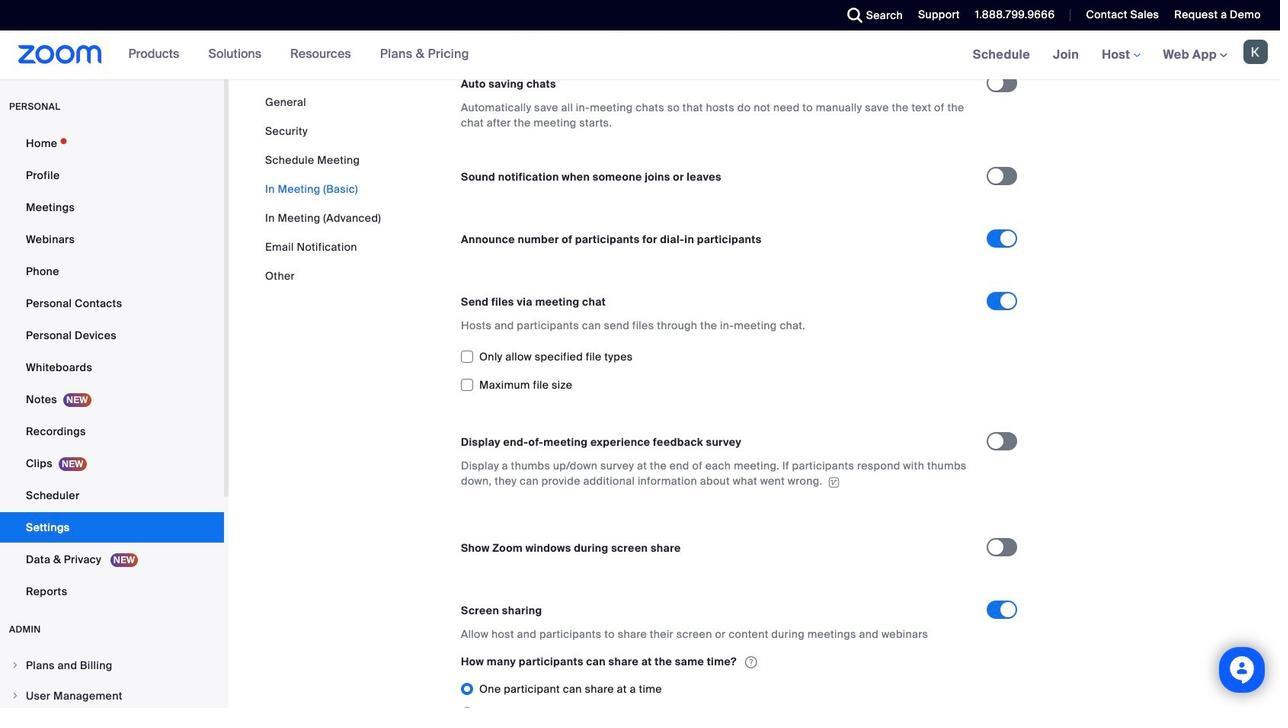 Task type: vqa. For each thing, say whether or not it's contained in the screenshot.
Schedule image
no



Task type: describe. For each thing, give the bounding box(es) containing it.
1 menu item from the top
[[0, 651, 224, 680]]

1 right image from the top
[[11, 661, 20, 670]]

admin menu menu
[[0, 651, 224, 708]]

1 application from the top
[[461, 458, 973, 489]]

2 right image from the top
[[11, 691, 20, 701]]



Task type: locate. For each thing, give the bounding box(es) containing it.
learn more about how many participants can share at the same time? image
[[741, 655, 762, 669]]

support version for display end-of-meeting experience feedback survey image
[[827, 477, 842, 487]]

meetings navigation
[[962, 30, 1281, 80]]

personal menu menu
[[0, 128, 224, 608]]

right image
[[11, 661, 20, 670], [11, 691, 20, 701]]

menu bar
[[265, 95, 381, 284]]

menu item
[[0, 651, 224, 680], [0, 681, 224, 708]]

1 vertical spatial right image
[[11, 691, 20, 701]]

profile picture image
[[1244, 40, 1268, 64]]

1 vertical spatial menu item
[[0, 681, 224, 708]]

banner
[[0, 30, 1281, 80]]

application
[[461, 458, 973, 489], [461, 654, 987, 708]]

0 vertical spatial application
[[461, 458, 973, 489]]

2 application from the top
[[461, 654, 987, 708]]

2 menu item from the top
[[0, 681, 224, 708]]

0 vertical spatial right image
[[11, 661, 20, 670]]

product information navigation
[[117, 30, 481, 79]]

1 vertical spatial application
[[461, 654, 987, 708]]

zoom logo image
[[18, 45, 102, 64]]

0 vertical spatial menu item
[[0, 651, 224, 680]]

option group
[[461, 677, 987, 708]]



